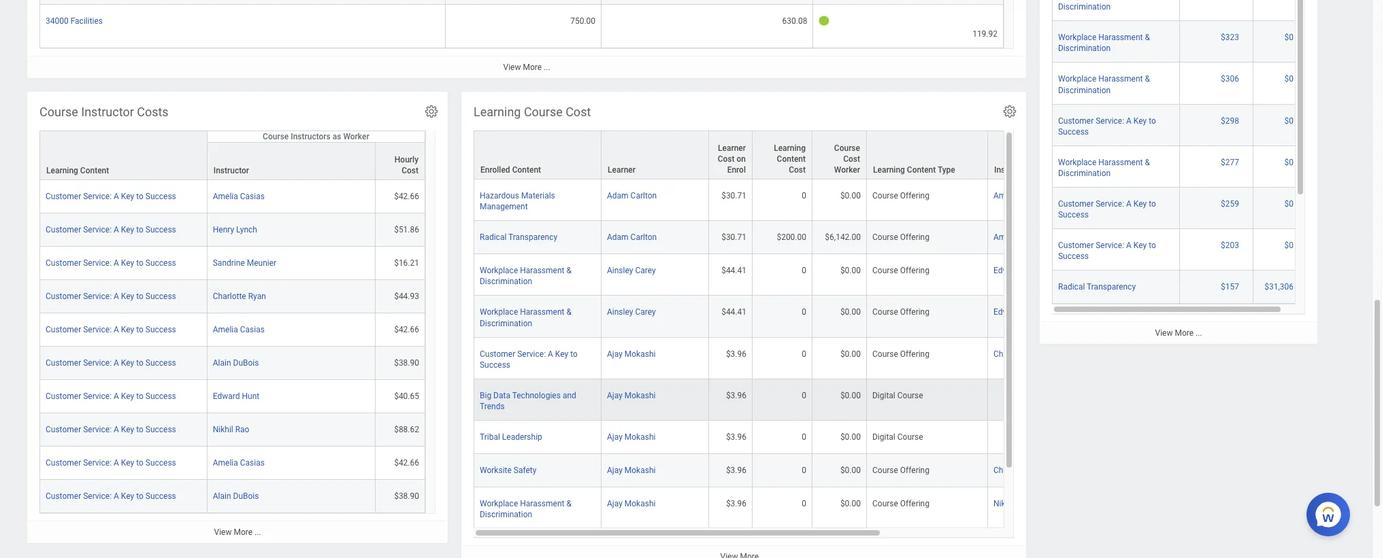 Task type: describe. For each thing, give the bounding box(es) containing it.
course cost worker column header
[[813, 131, 867, 180]]

costs
[[137, 105, 169, 119]]

5 $0.00 from the top
[[840, 391, 861, 401]]

34000 facilities
[[46, 17, 103, 26]]

learner for learner
[[608, 165, 636, 175]]

workplace harassment & discrimination row
[[1052, 0, 1308, 21]]

2 ainsley from the top
[[607, 308, 633, 317]]

charlotte inside course instructor costs element
[[213, 292, 246, 302]]

row containing tribal leadership
[[474, 421, 1162, 455]]

1 alain from the top
[[213, 359, 231, 368]]

0 vertical spatial edward
[[994, 266, 1021, 276]]

... for 34000 facilities
[[544, 63, 550, 72]]

mokashi for technologies
[[625, 391, 656, 401]]

carey for the middle edward hunt link
[[635, 308, 656, 317]]

cost for course
[[843, 155, 860, 164]]

1 $44.41 from the top
[[722, 266, 747, 276]]

management
[[480, 202, 528, 212]]

$0 button for $306
[[1285, 74, 1296, 85]]

rao for leftmost nikhil rao link
[[235, 425, 249, 435]]

0 vertical spatial instructor
[[81, 105, 134, 119]]

digital course for big data technologies and trends
[[873, 391, 923, 401]]

offering for nikhil rao link inside learning course cost element
[[900, 500, 930, 509]]

3 $0.00 from the top
[[840, 308, 861, 317]]

worker inside course cost worker popup button
[[834, 165, 860, 175]]

type
[[938, 165, 955, 175]]

34000 facilities link
[[46, 14, 103, 26]]

carlton for radical transparency
[[631, 233, 657, 242]]

learning for learning course cost
[[474, 105, 521, 119]]

learning for learning content cost
[[774, 144, 806, 153]]

row containing big data technologies and trends
[[474, 380, 1162, 421]]

course offering for the topmost edward hunt link course offering element
[[873, 266, 930, 276]]

hourly cost
[[395, 155, 419, 176]]

ajay mokashi for technologies
[[607, 391, 656, 401]]

mokashi for &
[[625, 500, 656, 509]]

$0 for $298
[[1285, 116, 1294, 126]]

charlotte ryan for customer service: a key to success
[[994, 350, 1047, 359]]

learner button
[[602, 131, 708, 179]]

$44.93
[[394, 292, 419, 302]]

$203 button
[[1221, 240, 1241, 251]]

$0 for $259
[[1285, 199, 1294, 209]]

2 cell from the left
[[446, 0, 602, 5]]

hazardous materials management link
[[480, 189, 555, 212]]

hazardous
[[480, 191, 519, 201]]

sandrine
[[213, 259, 245, 268]]

4 $0.00 from the top
[[840, 350, 861, 359]]

content for learning content type
[[907, 165, 936, 175]]

technologies
[[512, 391, 561, 401]]

cost center learning : budget vs. actuals element
[[27, 0, 1026, 79]]

adam carlton for radical transparency
[[607, 233, 657, 242]]

$323
[[1221, 33, 1239, 42]]

2 course offering element from the top
[[873, 230, 930, 242]]

ainsley carey link for course offering element corresponding to the middle edward hunt link
[[607, 305, 656, 317]]

learning content type column header
[[867, 131, 988, 180]]

workplace harassment & discrimination link inside row
[[1058, 0, 1150, 12]]

instructor inside popup button
[[214, 166, 249, 176]]

charlotte ryan link for worksite safety
[[994, 463, 1047, 476]]

4 mokashi from the top
[[625, 466, 656, 476]]

workplace inside row
[[1058, 0, 1097, 1]]

carey for the topmost edward hunt link
[[635, 266, 656, 276]]

nikhil rao link inside learning course cost element
[[994, 497, 1030, 509]]

learner cost on enrol
[[718, 144, 746, 175]]

$259
[[1221, 199, 1239, 209]]

harassment inside row
[[1099, 0, 1143, 1]]

service: inside customer service: a key to success
[[517, 350, 546, 359]]

$323 button
[[1221, 32, 1241, 43]]

$157 button
[[1221, 282, 1241, 293]]

workplace harassment & discrimination inside 'workplace harassment & discrimination' row
[[1058, 0, 1150, 12]]

offering for the topmost edward hunt link
[[900, 266, 930, 276]]

course cost worker
[[834, 144, 860, 175]]

ajay mokashi for a
[[607, 350, 656, 359]]

2 vertical spatial view more ... link
[[27, 521, 448, 544]]

$0 for $277
[[1285, 158, 1294, 167]]

safety
[[514, 466, 537, 476]]

$277 button
[[1221, 157, 1241, 168]]

1 $38.90 from the top
[[394, 359, 419, 368]]

view for workplace harassment & discrimination
[[1155, 329, 1173, 338]]

4 ajay mokashi from the top
[[607, 466, 656, 476]]

instructors inside 'popup button'
[[994, 165, 1034, 175]]

offering for charlotte ryan link corresponding to customer service: a key to success
[[900, 350, 930, 359]]

$30.71 for $200.00
[[722, 233, 747, 242]]

radical inside learning course cost element
[[480, 233, 507, 242]]

course offering for course offering element corresponding to charlotte ryan link corresponding to customer service: a key to success
[[873, 350, 930, 359]]

charlotte ryan inside course instructor costs element
[[213, 292, 266, 302]]

instructors button
[[988, 131, 1102, 179]]

learning for learning content
[[46, 166, 78, 176]]

adam carlton for hazardous materials management
[[607, 191, 657, 201]]

0 for ajay mokashi 'link' for a
[[802, 350, 806, 359]]

119.92
[[973, 29, 998, 39]]

digital course for tribal leadership
[[873, 433, 923, 442]]

1 vertical spatial edward hunt
[[994, 308, 1040, 317]]

worksite safety
[[480, 466, 537, 476]]

learner column header
[[602, 131, 709, 180]]

hazardous materials management
[[480, 191, 555, 212]]

course offering for course offering element corresponding to the middle edward hunt link
[[873, 308, 930, 317]]

more for workplace harassment & discrimination
[[1175, 329, 1194, 338]]

hourly cost button
[[375, 143, 425, 180]]

data
[[493, 391, 510, 401]]

$30.71 for 0
[[722, 191, 747, 201]]

leadership
[[502, 433, 542, 442]]

worker inside the course instructors as worker popup button
[[343, 132, 369, 142]]

course cost worker button
[[813, 131, 866, 179]]

1 vertical spatial edward
[[994, 308, 1021, 317]]

radical transparency inside learning course cost element
[[480, 233, 557, 242]]

course offering for 2nd course offering element from the top of the learning course cost element
[[873, 233, 930, 242]]

learning content type button
[[867, 131, 988, 179]]

charlotte ryan for worksite safety
[[994, 466, 1047, 476]]

transparency inside learning course cost element
[[508, 233, 557, 242]]

big data technologies and trends link
[[480, 388, 576, 412]]

$0 for $323
[[1285, 33, 1294, 42]]

cost for learner
[[718, 155, 735, 164]]

$0 button for $203
[[1285, 240, 1296, 251]]

3 cell from the left
[[602, 0, 814, 5]]

hunt inside course instructor costs element
[[242, 392, 259, 402]]

course offering element for the topmost edward hunt link
[[873, 264, 930, 276]]

course costs (over past 12 months) element
[[1040, 0, 1318, 454]]

row containing course instructors as worker
[[39, 131, 425, 180]]

ajay mokashi for &
[[607, 500, 656, 509]]

3 ajay from the top
[[607, 433, 623, 442]]

$0 button for $323
[[1285, 32, 1296, 43]]

view for 34000 facilities
[[503, 63, 521, 72]]

0 horizontal spatial nikhil rao link
[[213, 423, 249, 435]]

transparency inside course costs (over past 12 months) element
[[1087, 283, 1136, 292]]

1 alain dubois from the top
[[213, 359, 259, 368]]

enrolled content
[[480, 165, 541, 175]]

$298 button
[[1221, 115, 1241, 126]]

instructor button
[[207, 143, 375, 180]]

view more ... inside course instructor costs element
[[214, 528, 261, 538]]

$31,306 button
[[1265, 282, 1296, 293]]

offering for charlotte ryan link for worksite safety
[[900, 466, 930, 476]]

sandrine meunier
[[213, 259, 276, 268]]

$3.96 for a
[[726, 350, 747, 359]]

learning content type
[[873, 165, 955, 175]]

34000
[[46, 17, 69, 26]]

learner for learner cost on enrol
[[718, 144, 746, 153]]

0 vertical spatial radical transparency link
[[480, 230, 557, 242]]

0 for second ajay mokashi 'link' from the bottom of the learning course cost element
[[802, 466, 806, 476]]

hourly
[[395, 155, 419, 165]]

1 ainsley from the top
[[607, 266, 633, 276]]

4 ajay from the top
[[607, 466, 623, 476]]

0 for adam carlton "link" associated with hazardous materials management
[[802, 191, 806, 201]]

learning content
[[46, 166, 109, 176]]

0 for ajay mokashi 'link' corresponding to technologies
[[802, 391, 806, 401]]

0 vertical spatial charlotte ryan link
[[213, 289, 266, 302]]

1 vertical spatial edward hunt link
[[994, 305, 1040, 317]]

row containing hourly cost
[[39, 142, 425, 180]]

1 course offering element from the top
[[873, 189, 930, 201]]

learner cost on enrol button
[[709, 131, 752, 179]]

$200.00
[[777, 233, 806, 242]]

750.00
[[570, 17, 596, 26]]

course cost for worker image
[[1259, 0, 1302, 1]]

henry
[[213, 225, 234, 235]]

row containing 34000 facilities
[[39, 5, 1004, 49]]

configure learning course cost image
[[1003, 104, 1017, 119]]

0 vertical spatial edward hunt link
[[994, 264, 1040, 276]]

edward hunt inside course instructor costs element
[[213, 392, 259, 402]]

carlton for hazardous materials management
[[631, 191, 657, 201]]

and
[[563, 391, 576, 401]]

charlotte for customer service: a key to success
[[994, 350, 1027, 359]]

on
[[737, 155, 746, 164]]

tribal leadership
[[480, 433, 542, 442]]

digital course element for big data technologies and trends
[[873, 388, 923, 401]]

learning content cost
[[774, 144, 806, 175]]

1 alain dubois link from the top
[[213, 356, 259, 368]]

ainsley carey link for the topmost edward hunt link course offering element
[[607, 264, 656, 276]]

radical inside course costs (over past 12 months) element
[[1058, 283, 1085, 292]]

rao for nikhil rao link inside learning course cost element
[[1016, 500, 1030, 509]]

nikhil rao for leftmost nikhil rao link
[[213, 425, 249, 435]]

discrimination inside row
[[1058, 2, 1111, 12]]

$306
[[1221, 74, 1239, 84]]

2 offering from the top
[[900, 233, 930, 242]]

cell inside course costs (over past 12 months) element
[[1180, 0, 1254, 21]]

digital for tribal leadership
[[873, 433, 896, 442]]

$298
[[1221, 116, 1239, 126]]

$0 for $306
[[1285, 74, 1294, 84]]

$16.21
[[394, 259, 419, 268]]



Task type: locate. For each thing, give the bounding box(es) containing it.
1 vertical spatial ainsley carey link
[[607, 305, 656, 317]]

row containing hazardous materials management
[[474, 180, 1162, 221]]

content left type at the top right
[[907, 165, 936, 175]]

cost inside 'learner cost on enrol'
[[718, 155, 735, 164]]

course inside popup button
[[263, 132, 289, 142]]

sandrine meunier link
[[213, 256, 276, 268]]

view more ... link for 34000 facilities
[[27, 56, 1026, 79]]

ryan for customer service: a key to success
[[1029, 350, 1047, 359]]

1 vertical spatial hunt
[[1023, 308, 1040, 317]]

0 vertical spatial more
[[523, 63, 542, 72]]

7 offering from the top
[[900, 500, 930, 509]]

course offering for course offering element corresponding to charlotte ryan link for worksite safety
[[873, 466, 930, 476]]

amelia casias
[[994, 191, 1046, 201], [213, 192, 265, 202], [994, 233, 1046, 242], [213, 325, 265, 335], [213, 459, 265, 468]]

$0 button
[[1285, 32, 1296, 43], [1285, 74, 1296, 85], [1285, 115, 1296, 126], [1285, 157, 1296, 168], [1285, 199, 1296, 210], [1285, 240, 1296, 251]]

worker right learning content cost
[[834, 165, 860, 175]]

0 for & ajay mokashi 'link'
[[802, 500, 806, 509]]

instructors down the configure learning course cost image
[[994, 165, 1034, 175]]

1 $30.71 from the top
[[722, 191, 747, 201]]

& inside row
[[1145, 0, 1150, 1]]

$0 right $277 button
[[1285, 158, 1294, 167]]

0 vertical spatial $42.66
[[394, 192, 419, 202]]

worker right as
[[343, 132, 369, 142]]

2 vertical spatial view
[[214, 528, 232, 538]]

ajay mokashi
[[607, 350, 656, 359], [607, 391, 656, 401], [607, 433, 656, 442], [607, 466, 656, 476], [607, 500, 656, 509]]

success inside learning course cost element
[[480, 360, 510, 370]]

$0 down course cost for worker image
[[1285, 33, 1294, 42]]

2 vertical spatial more
[[234, 528, 253, 538]]

more inside course instructor costs element
[[234, 528, 253, 538]]

7 course offering from the top
[[873, 500, 930, 509]]

4 $3.96 from the top
[[726, 466, 747, 476]]

1 vertical spatial nikhil rao link
[[994, 497, 1030, 509]]

1 horizontal spatial radical transparency
[[1058, 283, 1136, 292]]

$30.71 down 'enrol' on the right of page
[[722, 191, 747, 201]]

success
[[1058, 127, 1089, 137], [145, 192, 176, 202], [1058, 210, 1089, 220], [145, 225, 176, 235], [1058, 252, 1089, 261], [145, 259, 176, 268], [145, 292, 176, 302], [145, 325, 176, 335], [145, 359, 176, 368], [480, 360, 510, 370], [145, 392, 176, 402], [145, 425, 176, 435], [145, 459, 176, 468], [145, 492, 176, 502]]

henry lynch
[[213, 225, 257, 235]]

1 cell from the left
[[39, 0, 446, 5]]

more for 34000 facilities
[[523, 63, 542, 72]]

1 carey from the top
[[635, 266, 656, 276]]

more inside course costs (over past 12 months) element
[[1175, 329, 1194, 338]]

course inside course cost worker
[[834, 144, 860, 153]]

nikhil inside course instructor costs element
[[213, 425, 233, 435]]

nikhil inside learning course cost element
[[994, 500, 1014, 509]]

2 vertical spatial edward hunt
[[213, 392, 259, 402]]

course instructor costs element
[[27, 92, 448, 544]]

0 horizontal spatial nikhil
[[213, 425, 233, 435]]

more inside cost center learning : budget vs. actuals element
[[523, 63, 542, 72]]

4 $0 from the top
[[1285, 158, 1294, 167]]

tribal
[[480, 433, 500, 442]]

learning content cost button
[[753, 131, 812, 179]]

0 vertical spatial adam
[[607, 191, 629, 201]]

$157
[[1221, 283, 1239, 292]]

ryan
[[248, 292, 266, 302], [1029, 350, 1047, 359], [1029, 466, 1047, 476]]

0 vertical spatial transparency
[[508, 233, 557, 242]]

big
[[480, 391, 491, 401]]

lynch
[[236, 225, 257, 235]]

2 ainsley carey from the top
[[607, 308, 656, 317]]

ryan inside course instructor costs element
[[248, 292, 266, 302]]

0 vertical spatial ainsley carey link
[[607, 264, 656, 276]]

digital course element for tribal leadership
[[873, 430, 923, 442]]

view more ... for workplace harassment & discrimination
[[1155, 329, 1202, 338]]

5 offering from the top
[[900, 350, 930, 359]]

2 alain dubois from the top
[[213, 492, 259, 502]]

0 vertical spatial view more ... link
[[27, 56, 1026, 79]]

2 $0 from the top
[[1285, 74, 1294, 84]]

adam carlton link for hazardous materials management
[[607, 189, 657, 201]]

row containing learner cost on enrol
[[474, 131, 1162, 180]]

4 0 from the top
[[802, 350, 806, 359]]

5 ajay mokashi from the top
[[607, 500, 656, 509]]

learning content cost column header
[[753, 131, 813, 180]]

1 horizontal spatial radical transparency link
[[1058, 280, 1136, 292]]

cost for hourly
[[402, 166, 419, 176]]

2 digital course from the top
[[873, 433, 923, 442]]

transparency
[[508, 233, 557, 242], [1087, 283, 1136, 292]]

ajay mokashi link for a
[[607, 347, 656, 359]]

content inside popup button
[[80, 166, 109, 176]]

1 vertical spatial $44.41
[[722, 308, 747, 317]]

1 mokashi from the top
[[625, 350, 656, 359]]

5 $0 from the top
[[1285, 199, 1294, 209]]

$0 right $306 "button"
[[1285, 74, 1294, 84]]

learning
[[474, 105, 521, 119], [774, 144, 806, 153], [873, 165, 905, 175], [46, 166, 78, 176]]

ryan inside row
[[1029, 466, 1047, 476]]

1 $0 button from the top
[[1285, 32, 1296, 43]]

$88.62
[[394, 425, 419, 435]]

0 vertical spatial $38.90
[[394, 359, 419, 368]]

ajay mokashi link
[[607, 347, 656, 359], [607, 388, 656, 401], [607, 430, 656, 442], [607, 463, 656, 476], [607, 497, 656, 509]]

$3.96
[[726, 350, 747, 359], [726, 391, 747, 401], [726, 433, 747, 442], [726, 466, 747, 476], [726, 500, 747, 509]]

1 vertical spatial ryan
[[1029, 350, 1047, 359]]

... for workplace harassment & discrimination
[[1196, 329, 1202, 338]]

to inside customer service: a key to success
[[570, 350, 578, 359]]

ajay for technologies
[[607, 391, 623, 401]]

0 vertical spatial carey
[[635, 266, 656, 276]]

1 digital course element from the top
[[873, 388, 923, 401]]

learner inside 'learner cost on enrol'
[[718, 144, 746, 153]]

nikhil rao inside course instructor costs element
[[213, 425, 249, 435]]

ainsley carey
[[607, 266, 656, 276], [607, 308, 656, 317]]

3 course offering from the top
[[873, 266, 930, 276]]

0 vertical spatial nikhil rao link
[[213, 423, 249, 435]]

3 $3.96 from the top
[[726, 433, 747, 442]]

configure course instructor costs image
[[424, 104, 439, 119]]

7 $0.00 from the top
[[840, 466, 861, 476]]

adam for hazardous materials management
[[607, 191, 629, 201]]

2 0 from the top
[[802, 266, 806, 276]]

content down course instructor costs
[[80, 166, 109, 176]]

$40.65
[[394, 392, 419, 402]]

edward hunt link
[[994, 264, 1040, 276], [994, 305, 1040, 317], [213, 389, 259, 402]]

alain dubois
[[213, 359, 259, 368], [213, 492, 259, 502]]

radical transparency link inside course costs (over past 12 months) element
[[1058, 280, 1136, 292]]

course offering element
[[873, 189, 930, 201], [873, 230, 930, 242], [873, 264, 930, 276], [873, 305, 930, 317], [873, 347, 930, 359], [873, 463, 930, 476], [873, 497, 930, 509]]

$31,306
[[1265, 283, 1294, 292]]

2 ajay mokashi link from the top
[[607, 388, 656, 401]]

$0 button right $306 "button"
[[1285, 74, 1296, 85]]

radical transparency inside course costs (over past 12 months) element
[[1058, 283, 1136, 292]]

learner inside "popup button"
[[608, 165, 636, 175]]

$3.96 for &
[[726, 500, 747, 509]]

1 horizontal spatial worker
[[834, 165, 860, 175]]

3 0 from the top
[[802, 308, 806, 317]]

view inside course instructor costs element
[[214, 528, 232, 538]]

1 vertical spatial ainsley
[[607, 308, 633, 317]]

$277
[[1221, 158, 1239, 167]]

2 vertical spatial charlotte ryan link
[[994, 463, 1047, 476]]

workplace
[[1058, 0, 1097, 1], [1058, 33, 1097, 42], [1058, 74, 1097, 84], [1058, 158, 1097, 167], [480, 266, 518, 276], [480, 308, 518, 317], [480, 500, 518, 509]]

as
[[333, 132, 341, 142]]

1 vertical spatial charlotte
[[994, 350, 1027, 359]]

1 vertical spatial worker
[[834, 165, 860, 175]]

1 vertical spatial carey
[[635, 308, 656, 317]]

1 adam carlton link from the top
[[607, 189, 657, 201]]

6 $0.00 from the top
[[840, 433, 861, 442]]

0 vertical spatial alain dubois
[[213, 359, 259, 368]]

1 horizontal spatial radical
[[1058, 283, 1085, 292]]

charlotte ryan
[[213, 292, 266, 302], [994, 350, 1047, 359], [994, 466, 1047, 476]]

5 $0 button from the top
[[1285, 199, 1296, 210]]

1 $0 from the top
[[1285, 33, 1294, 42]]

2 vertical spatial hunt
[[242, 392, 259, 402]]

cost up 'enrol' on the right of page
[[718, 155, 735, 164]]

$42.66 down $88.62
[[394, 459, 419, 468]]

$0 right $259 button
[[1285, 199, 1294, 209]]

1 dubois from the top
[[233, 359, 259, 368]]

instructors left as
[[291, 132, 331, 142]]

edward inside course instructor costs element
[[213, 392, 240, 402]]

1 0 from the top
[[802, 191, 806, 201]]

ainsley carey link
[[607, 264, 656, 276], [607, 305, 656, 317]]

3 mokashi from the top
[[625, 433, 656, 442]]

cell
[[39, 0, 446, 5], [446, 0, 602, 5], [602, 0, 814, 5], [814, 0, 1004, 5], [1180, 0, 1254, 21]]

$0 button for $277
[[1285, 157, 1296, 168]]

more
[[523, 63, 542, 72], [1175, 329, 1194, 338], [234, 528, 253, 538]]

content up materials
[[512, 165, 541, 175]]

$0 button for $259
[[1285, 199, 1296, 210]]

a
[[1126, 116, 1132, 126], [114, 192, 119, 202], [1126, 199, 1132, 209], [114, 225, 119, 235], [1126, 241, 1132, 250], [114, 259, 119, 268], [114, 292, 119, 302], [114, 325, 119, 335], [548, 350, 553, 359], [114, 359, 119, 368], [114, 392, 119, 402], [114, 425, 119, 435], [114, 459, 119, 468], [114, 492, 119, 502]]

2 $38.90 from the top
[[394, 492, 419, 502]]

1 ajay mokashi from the top
[[607, 350, 656, 359]]

1 vertical spatial radical
[[1058, 283, 1085, 292]]

0 horizontal spatial worker
[[343, 132, 369, 142]]

6 0 from the top
[[802, 433, 806, 442]]

6 $0 button from the top
[[1285, 240, 1296, 251]]

2 $0 button from the top
[[1285, 74, 1296, 85]]

2 digital course element from the top
[[873, 430, 923, 442]]

$0 button right "$298" button
[[1285, 115, 1296, 126]]

course offering element for charlotte ryan link for worksite safety
[[873, 463, 930, 476]]

3 offering from the top
[[900, 266, 930, 276]]

$42.66 down $44.93
[[394, 325, 419, 335]]

rao inside course instructor costs element
[[235, 425, 249, 435]]

harassment
[[1099, 0, 1143, 1], [1099, 33, 1143, 42], [1099, 74, 1143, 84], [1099, 158, 1143, 167], [520, 266, 565, 276], [520, 308, 565, 317], [520, 500, 565, 509]]

2 $44.41 from the top
[[722, 308, 747, 317]]

8 $0.00 from the top
[[840, 500, 861, 509]]

nikhil rao link
[[213, 423, 249, 435], [994, 497, 1030, 509]]

$38.90 down $88.62
[[394, 492, 419, 502]]

1 adam carlton from the top
[[607, 191, 657, 201]]

course offering element for nikhil rao link inside learning course cost element
[[873, 497, 930, 509]]

$0 up "$31,306" button
[[1285, 241, 1294, 250]]

6 course offering element from the top
[[873, 463, 930, 476]]

0 vertical spatial instructors
[[291, 132, 331, 142]]

row
[[39, 0, 1004, 5], [39, 5, 1004, 49], [1052, 21, 1308, 63], [1052, 63, 1308, 105], [1052, 105, 1308, 146], [39, 131, 425, 180], [474, 131, 1162, 180], [39, 142, 425, 180], [1052, 146, 1308, 188], [474, 180, 1162, 221], [39, 180, 425, 214], [1052, 188, 1308, 229], [39, 214, 425, 247], [474, 221, 1162, 255], [1052, 229, 1308, 271], [39, 247, 425, 280], [474, 255, 1162, 296], [1052, 271, 1308, 304], [39, 280, 425, 314], [474, 296, 1162, 338], [39, 314, 425, 347], [474, 338, 1162, 380], [39, 347, 425, 381], [474, 380, 1162, 421], [39, 381, 425, 414], [39, 414, 425, 447], [474, 421, 1162, 455], [39, 447, 425, 481], [474, 455, 1162, 488], [39, 481, 425, 514], [474, 488, 1162, 530]]

learning inside the learning content popup button
[[46, 166, 78, 176]]

2 vertical spatial $42.66
[[394, 459, 419, 468]]

2 ajay mokashi from the top
[[607, 391, 656, 401]]

2 vertical spatial ...
[[255, 528, 261, 538]]

2 adam from the top
[[607, 233, 629, 242]]

$51.86
[[394, 225, 419, 235]]

nikhil rao for nikhil rao link inside learning course cost element
[[994, 500, 1030, 509]]

ajay mokashi link for &
[[607, 497, 656, 509]]

$3.96 for technologies
[[726, 391, 747, 401]]

1 ajay mokashi link from the top
[[607, 347, 656, 359]]

$0 for $203
[[1285, 241, 1294, 250]]

cost inside hourly cost
[[402, 166, 419, 176]]

dubois
[[233, 359, 259, 368], [233, 492, 259, 502]]

2 alain from the top
[[213, 492, 231, 502]]

$38.90 up $40.65
[[394, 359, 419, 368]]

content left course cost worker popup button
[[777, 155, 806, 164]]

1 vertical spatial transparency
[[1087, 283, 1136, 292]]

4 offering from the top
[[900, 308, 930, 317]]

1 vertical spatial adam carlton
[[607, 233, 657, 242]]

$0 button for $298
[[1285, 115, 1296, 126]]

0 vertical spatial ...
[[544, 63, 550, 72]]

0 vertical spatial nikhil rao
[[213, 425, 249, 435]]

1 ainsley carey link from the top
[[607, 264, 656, 276]]

2 vertical spatial charlotte ryan
[[994, 466, 1047, 476]]

edward
[[994, 266, 1021, 276], [994, 308, 1021, 317], [213, 392, 240, 402]]

ajay for &
[[607, 500, 623, 509]]

big data technologies and trends
[[480, 391, 576, 412]]

charlotte for worksite safety
[[994, 466, 1027, 476]]

content for enrolled content
[[512, 165, 541, 175]]

adam
[[607, 191, 629, 201], [607, 233, 629, 242]]

2 ainsley carey link from the top
[[607, 305, 656, 317]]

$203
[[1221, 241, 1239, 250]]

0 vertical spatial alain dubois link
[[213, 356, 259, 368]]

0 horizontal spatial radical
[[480, 233, 507, 242]]

course offering for nikhil rao link inside learning course cost element's course offering element
[[873, 500, 930, 509]]

charlotte inside row
[[994, 466, 1027, 476]]

1 vertical spatial digital
[[873, 433, 896, 442]]

course instructor costs
[[39, 105, 169, 119]]

0 horizontal spatial learner
[[608, 165, 636, 175]]

materials
[[521, 191, 555, 201]]

5 $3.96 from the top
[[726, 500, 747, 509]]

view inside cost center learning : budget vs. actuals element
[[503, 63, 521, 72]]

digital course element
[[873, 388, 923, 401], [873, 430, 923, 442]]

mokashi
[[625, 350, 656, 359], [625, 391, 656, 401], [625, 433, 656, 442], [625, 466, 656, 476], [625, 500, 656, 509]]

nikhil rao inside learning course cost element
[[994, 500, 1030, 509]]

instructors inside popup button
[[291, 132, 331, 142]]

content
[[777, 155, 806, 164], [512, 165, 541, 175], [907, 165, 936, 175], [80, 166, 109, 176]]

content inside learning content cost
[[777, 155, 806, 164]]

0 for 3rd ajay mokashi 'link' from the top of the learning course cost element
[[802, 433, 806, 442]]

course offering element for charlotte ryan link corresponding to customer service: a key to success
[[873, 347, 930, 359]]

1 vertical spatial $42.66
[[394, 325, 419, 335]]

enrolled
[[480, 165, 510, 175]]

2 ajay from the top
[[607, 391, 623, 401]]

0 horizontal spatial instructors
[[291, 132, 331, 142]]

5 ajay from the top
[[607, 500, 623, 509]]

$306 button
[[1221, 74, 1241, 85]]

2 vertical spatial ryan
[[1029, 466, 1047, 476]]

2 horizontal spatial ...
[[1196, 329, 1202, 338]]

1 carlton from the top
[[631, 191, 657, 201]]

carey
[[635, 266, 656, 276], [635, 308, 656, 317]]

3 $42.66 from the top
[[394, 459, 419, 468]]

$30.71 left $200.00
[[722, 233, 747, 242]]

1 vertical spatial view more ...
[[1155, 329, 1202, 338]]

...
[[544, 63, 550, 72], [1196, 329, 1202, 338], [255, 528, 261, 538]]

course offering for seventh course offering element from the bottom
[[873, 191, 930, 201]]

$0 button down course cost for worker image
[[1285, 32, 1296, 43]]

charlotte ryan link for customer service: a key to success
[[994, 347, 1047, 359]]

digital for big data technologies and trends
[[873, 391, 896, 401]]

0 vertical spatial view more ...
[[503, 63, 550, 72]]

learning for learning content type
[[873, 165, 905, 175]]

0 vertical spatial radical transparency
[[480, 233, 557, 242]]

amelia
[[994, 191, 1019, 201], [213, 192, 238, 202], [994, 233, 1019, 242], [213, 325, 238, 335], [213, 459, 238, 468]]

4 ajay mokashi link from the top
[[607, 463, 656, 476]]

1 vertical spatial adam
[[607, 233, 629, 242]]

course offering element for the middle edward hunt link
[[873, 305, 930, 317]]

alain dubois link
[[213, 356, 259, 368], [213, 489, 259, 502]]

4 $0 button from the top
[[1285, 157, 1296, 168]]

0 vertical spatial hunt
[[1023, 266, 1040, 276]]

$42.66 down hourly cost
[[394, 192, 419, 202]]

5 ajay mokashi link from the top
[[607, 497, 656, 509]]

adam carlton
[[607, 191, 657, 201], [607, 233, 657, 242]]

... inside course costs (over past 12 months) element
[[1196, 329, 1202, 338]]

2 vertical spatial edward
[[213, 392, 240, 402]]

630.08
[[782, 17, 807, 26]]

1 horizontal spatial instructors
[[994, 165, 1034, 175]]

view more ... for 34000 facilities
[[503, 63, 550, 72]]

2 dubois from the top
[[233, 492, 259, 502]]

0 vertical spatial charlotte
[[213, 292, 246, 302]]

customer service: a key to success inside learning course cost element
[[480, 350, 578, 370]]

cost inside course cost worker
[[843, 155, 860, 164]]

7 course offering element from the top
[[873, 497, 930, 509]]

content for learning content
[[80, 166, 109, 176]]

1 vertical spatial adam carlton link
[[607, 230, 657, 242]]

0 vertical spatial digital
[[873, 391, 896, 401]]

1 vertical spatial view more ... link
[[1040, 322, 1318, 345]]

$30.71
[[722, 191, 747, 201], [722, 233, 747, 242]]

0
[[802, 191, 806, 201], [802, 266, 806, 276], [802, 308, 806, 317], [802, 350, 806, 359], [802, 391, 806, 401], [802, 433, 806, 442], [802, 466, 806, 476], [802, 500, 806, 509]]

key inside customer service: a key to success
[[555, 350, 568, 359]]

$0 button up "$31,306" button
[[1285, 240, 1296, 251]]

2 horizontal spatial view
[[1155, 329, 1173, 338]]

1 vertical spatial alain
[[213, 492, 231, 502]]

1 vertical spatial nikhil
[[994, 500, 1014, 509]]

tribal leadership link
[[480, 430, 542, 442]]

5 course offering element from the top
[[873, 347, 930, 359]]

1 horizontal spatial ...
[[544, 63, 550, 72]]

2 vertical spatial edward hunt link
[[213, 389, 259, 402]]

2 course offering from the top
[[873, 233, 930, 242]]

1 vertical spatial digital course element
[[873, 430, 923, 442]]

instructor left costs
[[81, 105, 134, 119]]

1 ainsley carey from the top
[[607, 266, 656, 276]]

1 horizontal spatial nikhil
[[994, 500, 1014, 509]]

0 vertical spatial ainsley carey
[[607, 266, 656, 276]]

enrol
[[727, 165, 746, 175]]

0 horizontal spatial nikhil rao
[[213, 425, 249, 435]]

learning course cost element
[[461, 92, 1162, 559]]

enrolled content button
[[474, 131, 601, 179]]

mokashi for a
[[625, 350, 656, 359]]

1 vertical spatial $30.71
[[722, 233, 747, 242]]

$0 button right $259 button
[[1285, 199, 1296, 210]]

customer service: a key to success link
[[1058, 113, 1156, 137], [46, 189, 176, 202], [1058, 197, 1156, 220], [46, 223, 176, 235], [1058, 238, 1156, 261], [46, 256, 176, 268], [46, 289, 176, 302], [46, 323, 176, 335], [480, 347, 578, 370], [46, 356, 176, 368], [46, 389, 176, 402], [46, 423, 176, 435], [46, 456, 176, 468], [46, 489, 176, 502]]

learning inside learning content cost popup button
[[774, 144, 806, 153]]

1 offering from the top
[[900, 191, 930, 201]]

worksite
[[480, 466, 512, 476]]

... inside course instructor costs element
[[255, 528, 261, 538]]

5 0 from the top
[[802, 391, 806, 401]]

3 $0 button from the top
[[1285, 115, 1296, 126]]

2 adam carlton from the top
[[607, 233, 657, 242]]

$42.66
[[394, 192, 419, 202], [394, 325, 419, 335], [394, 459, 419, 468]]

0 horizontal spatial view more ...
[[214, 528, 261, 538]]

dubois for first alain dubois link from the top of the course instructor costs element
[[233, 359, 259, 368]]

rao inside learning course cost element
[[1016, 500, 1030, 509]]

4 course offering from the top
[[873, 308, 930, 317]]

ainsley
[[607, 266, 633, 276], [607, 308, 633, 317]]

content for learning content cost
[[777, 155, 806, 164]]

ajay for a
[[607, 350, 623, 359]]

2 mokashi from the top
[[625, 391, 656, 401]]

1 $42.66 from the top
[[394, 192, 419, 202]]

offering for the middle edward hunt link
[[900, 308, 930, 317]]

1 vertical spatial digital course
[[873, 433, 923, 442]]

learning course cost
[[474, 105, 591, 119]]

2 $0.00 from the top
[[840, 266, 861, 276]]

dubois for 2nd alain dubois link from the top of the course instructor costs element
[[233, 492, 259, 502]]

2 $3.96 from the top
[[726, 391, 747, 401]]

1 vertical spatial instructors
[[994, 165, 1034, 175]]

2 $42.66 from the top
[[394, 325, 419, 335]]

0 vertical spatial carlton
[[631, 191, 657, 201]]

customer service: a key to success link inside learning course cost element
[[480, 347, 578, 370]]

1 vertical spatial charlotte ryan
[[994, 350, 1047, 359]]

0 vertical spatial alain
[[213, 359, 231, 368]]

$0 button right $277 button
[[1285, 157, 1296, 168]]

customer inside customer service: a key to success
[[480, 350, 515, 359]]

0 horizontal spatial transparency
[[508, 233, 557, 242]]

trends
[[480, 402, 505, 412]]

4 cell from the left
[[814, 0, 1004, 5]]

0 horizontal spatial ...
[[255, 528, 261, 538]]

$6,142.00
[[825, 233, 861, 242]]

6 offering from the top
[[900, 466, 930, 476]]

adam carlton link for radical transparency
[[607, 230, 657, 242]]

1 horizontal spatial transparency
[[1087, 283, 1136, 292]]

learner cost on enrol column header
[[709, 131, 753, 180]]

8 0 from the top
[[802, 500, 806, 509]]

0 vertical spatial ryan
[[248, 292, 266, 302]]

adam for radical transparency
[[607, 233, 629, 242]]

view more ... inside course costs (over past 12 months) element
[[1155, 329, 1202, 338]]

$44.41
[[722, 266, 747, 276], [722, 308, 747, 317]]

$259 button
[[1221, 199, 1241, 210]]

6 course offering from the top
[[873, 466, 930, 476]]

0 vertical spatial radical
[[480, 233, 507, 242]]

1 course offering from the top
[[873, 191, 930, 201]]

radical
[[480, 233, 507, 242], [1058, 283, 1085, 292]]

charlotte
[[213, 292, 246, 302], [994, 350, 1027, 359], [994, 466, 1027, 476]]

0 vertical spatial ainsley
[[607, 266, 633, 276]]

0 vertical spatial worker
[[343, 132, 369, 142]]

learning inside learning content type popup button
[[873, 165, 905, 175]]

worksite safety link
[[480, 463, 537, 476]]

meunier
[[247, 259, 276, 268]]

1 vertical spatial view
[[1155, 329, 1173, 338]]

2 adam carlton link from the top
[[607, 230, 657, 242]]

6 $0 from the top
[[1285, 241, 1294, 250]]

3 ajay mokashi from the top
[[607, 433, 656, 442]]

facilities
[[71, 17, 103, 26]]

charlotte ryan inside row
[[994, 466, 1047, 476]]

view more ... link for workplace harassment & discrimination
[[1040, 322, 1318, 345]]

ryan for worksite safety
[[1029, 466, 1047, 476]]

0 vertical spatial $44.41
[[722, 266, 747, 276]]

digital course
[[873, 391, 923, 401], [873, 433, 923, 442]]

1 $0.00 from the top
[[840, 191, 861, 201]]

1 vertical spatial dubois
[[233, 492, 259, 502]]

1 vertical spatial radical transparency link
[[1058, 280, 1136, 292]]

2 horizontal spatial view more ...
[[1155, 329, 1202, 338]]

0 vertical spatial edward hunt
[[994, 266, 1040, 276]]

3 course offering element from the top
[[873, 264, 930, 276]]

henry lynch link
[[213, 223, 257, 235]]

1 digital from the top
[[873, 391, 896, 401]]

enrolled content column header
[[474, 131, 602, 180]]

view inside course costs (over past 12 months) element
[[1155, 329, 1173, 338]]

view more ... inside cost center learning : budget vs. actuals element
[[503, 63, 550, 72]]

1 vertical spatial ...
[[1196, 329, 1202, 338]]

adam carlton link
[[607, 189, 657, 201], [607, 230, 657, 242]]

1 vertical spatial alain dubois
[[213, 492, 259, 502]]

ajay mokashi link for technologies
[[607, 388, 656, 401]]

cost right learning content cost
[[843, 155, 860, 164]]

cost left course cost worker popup button
[[789, 165, 806, 175]]

... inside cost center learning : budget vs. actuals element
[[544, 63, 550, 72]]

2 alain dubois link from the top
[[213, 489, 259, 502]]

1 vertical spatial learner
[[608, 165, 636, 175]]

$0 right "$298" button
[[1285, 116, 1294, 126]]

cost up enrolled content popup button
[[566, 105, 591, 119]]

course instructors as worker button
[[207, 131, 425, 142]]

3 ajay mokashi link from the top
[[607, 430, 656, 442]]

instructor up henry lynch link at the top left
[[214, 166, 249, 176]]

learning content button
[[40, 131, 207, 180]]

0 vertical spatial $30.71
[[722, 191, 747, 201]]

row containing worksite safety
[[474, 455, 1162, 488]]

$38.90
[[394, 359, 419, 368], [394, 492, 419, 502]]

cost inside learning content cost
[[789, 165, 806, 175]]

casias
[[1021, 191, 1046, 201], [240, 192, 265, 202], [1021, 233, 1046, 242], [240, 325, 265, 335], [240, 459, 265, 468]]

course instructors as worker
[[263, 132, 369, 142]]

adam carlton inside row
[[607, 191, 657, 201]]

cost down hourly
[[402, 166, 419, 176]]



Task type: vqa. For each thing, say whether or not it's contained in the screenshot.


